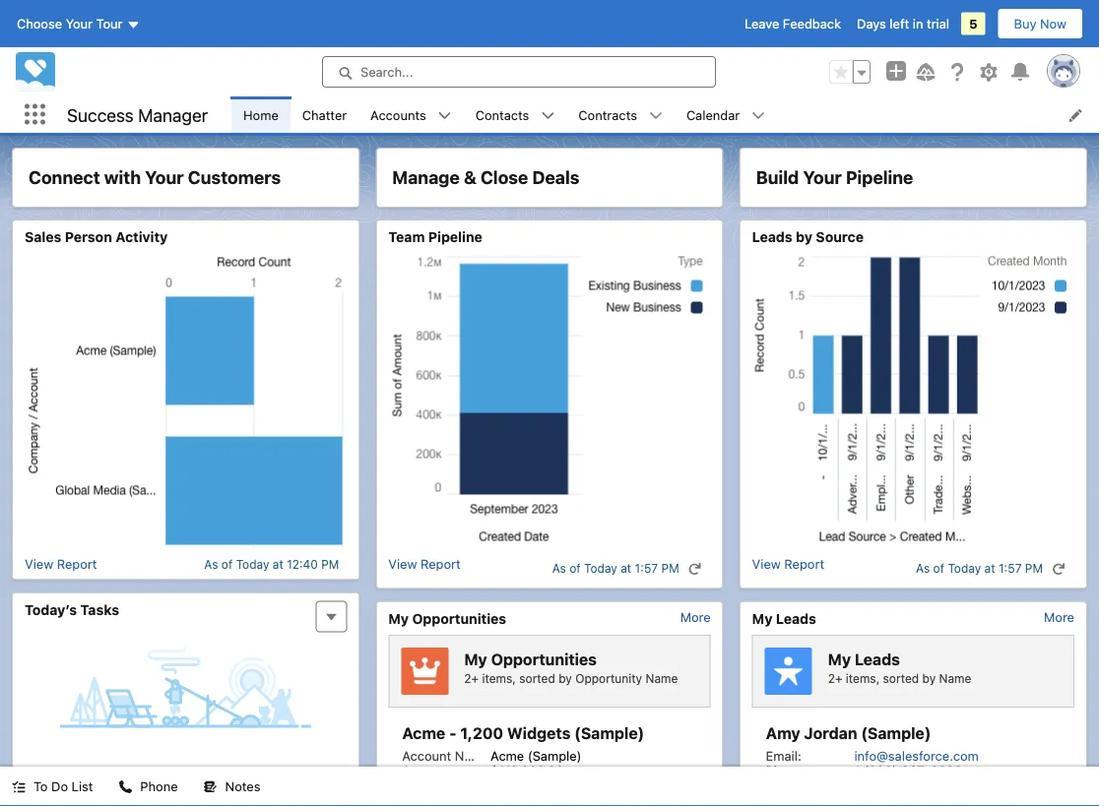 Task type: vqa. For each thing, say whether or not it's contained in the screenshot.
ERIK
no



Task type: describe. For each thing, give the bounding box(es) containing it.
deals
[[532, 167, 580, 188]]

my for my opportunities 2+ items, sorted by opportunity name
[[464, 650, 487, 669]]

name inside my leads 2+ items, sorted by name
[[939, 672, 971, 686]]

contacts
[[475, 107, 529, 122]]

opportunities for my opportunities
[[412, 611, 506, 627]]

my opportunities
[[388, 611, 506, 627]]

to
[[33, 780, 48, 794]]

as of today at 1:​57 pm for build your pipeline
[[916, 562, 1043, 576]]

1 horizontal spatial by
[[796, 229, 812, 245]]

amy
[[766, 724, 800, 743]]

my leads
[[752, 611, 816, 627]]

buy
[[1014, 16, 1037, 31]]

team pipeline
[[388, 229, 483, 245]]

chatter link
[[290, 97, 359, 133]]

text default image for calendar
[[752, 109, 765, 123]]

leads for my leads 2+ items, sorted by name
[[855, 650, 900, 669]]

0 horizontal spatial pm
[[321, 557, 339, 571]]

days
[[857, 16, 886, 31]]

nothing due today. be a go-getter, and check back soon.
[[34, 769, 337, 798]]

as of today at 12:​40 pm
[[204, 557, 339, 571]]

today's tasks
[[25, 602, 119, 618]]

email:
[[766, 749, 802, 763]]

my leads 2+ items, sorted by name
[[828, 650, 971, 686]]

to do list
[[33, 780, 93, 794]]

home
[[243, 107, 279, 122]]

days left in trial
[[857, 16, 949, 31]]

jordan
[[804, 724, 857, 743]]

(sample) up info@salesforce.com link
[[861, 724, 931, 743]]

my for my leads
[[752, 611, 773, 627]]

show more my opportunities records element
[[680, 610, 711, 625]]

close
[[481, 167, 528, 188]]

more link for manage & close deals
[[680, 610, 711, 625]]

name:
[[455, 749, 493, 763]]

2+ for &
[[464, 672, 479, 686]]

search...
[[360, 65, 413, 79]]

0 horizontal spatial pipeline
[[428, 229, 483, 245]]

0 horizontal spatial acme
[[402, 724, 445, 743]]

connect
[[29, 167, 100, 188]]

notes button
[[192, 767, 272, 807]]

leave feedback link
[[745, 16, 841, 31]]

person
[[65, 229, 112, 245]]

text default image up show more my leads records element
[[1052, 562, 1066, 576]]

nothing
[[34, 769, 81, 783]]

now
[[1040, 16, 1067, 31]]

getter,
[[201, 769, 240, 783]]

0 horizontal spatial today
[[236, 557, 269, 571]]

accounts link
[[359, 97, 438, 133]]

pm for build
[[1025, 562, 1043, 576]]

contracts list item
[[567, 97, 675, 133]]

2+ for your
[[828, 672, 843, 686]]

&
[[464, 167, 477, 188]]

manage
[[392, 167, 460, 188]]

sales
[[25, 229, 61, 245]]

info@salesforce.com link
[[854, 749, 979, 763]]

view report for customers
[[25, 557, 97, 572]]

widgets
[[507, 724, 571, 743]]

list containing home
[[232, 97, 1099, 133]]

1,200
[[460, 724, 503, 743]]

text default image for accounts
[[438, 109, 452, 123]]

contacts link
[[464, 97, 541, 133]]

at for build your pipeline
[[984, 562, 995, 576]]

to do list button
[[0, 767, 105, 807]]

calendar
[[686, 107, 740, 122]]

3 view report from the left
[[752, 557, 824, 572]]

leads by source
[[752, 229, 864, 245]]

items, for pipeline
[[846, 672, 880, 686]]

3 report from the left
[[784, 557, 824, 572]]

5
[[969, 16, 978, 31]]

chatter
[[302, 107, 347, 122]]

sales person activity
[[25, 229, 168, 245]]

6389
[[930, 763, 963, 778]]

due
[[85, 769, 107, 783]]

today's
[[25, 602, 77, 618]]

$110,000.00
[[491, 763, 564, 778]]

trial
[[927, 16, 949, 31]]

do
[[51, 780, 68, 794]]

contracts link
[[567, 97, 649, 133]]

choose your tour button
[[16, 8, 141, 39]]

leave feedback
[[745, 16, 841, 31]]

check
[[269, 769, 305, 783]]

customers
[[188, 167, 281, 188]]

your for build
[[803, 167, 842, 188]]

667-
[[901, 763, 930, 778]]

text default image inside to do list button
[[12, 781, 26, 794]]

build
[[756, 167, 799, 188]]

1:​57 for manage & close deals
[[635, 562, 658, 576]]

at for manage & close deals
[[621, 562, 632, 576]]

(800)
[[864, 763, 897, 778]]

team
[[388, 229, 425, 245]]

leads for my leads
[[776, 611, 816, 627]]

phone
[[140, 780, 178, 794]]

choose your tour
[[17, 16, 123, 31]]

account name: acme (sample)
[[402, 749, 582, 763]]

view report for deals
[[388, 557, 461, 572]]

a
[[170, 769, 177, 783]]

0 horizontal spatial as
[[204, 557, 218, 571]]

go-
[[180, 769, 201, 783]]



Task type: locate. For each thing, give the bounding box(es) containing it.
0 vertical spatial acme
[[402, 724, 445, 743]]

view report link
[[25, 557, 97, 572], [388, 557, 461, 581], [752, 557, 824, 581]]

2 2+ from the left
[[828, 672, 843, 686]]

items, up amy jordan (sample)
[[846, 672, 880, 686]]

view report up today's
[[25, 557, 97, 572]]

0 horizontal spatial items,
[[482, 672, 516, 686]]

text default image right contracts
[[649, 109, 663, 123]]

2+ inside my opportunities 2+ items, sorted by opportunity name
[[464, 672, 479, 686]]

my
[[388, 611, 409, 627], [752, 611, 773, 627], [464, 650, 487, 669], [828, 650, 851, 669]]

1 horizontal spatial 1:​57
[[999, 562, 1022, 576]]

text default image inside 'accounts' list item
[[438, 109, 452, 123]]

tasks
[[80, 602, 119, 618]]

2 items, from the left
[[846, 672, 880, 686]]

by up info@salesforce.com link
[[922, 672, 936, 686]]

sorted up amy jordan (sample)
[[883, 672, 919, 686]]

opportunity
[[575, 672, 642, 686]]

back
[[309, 769, 337, 783]]

notes
[[225, 780, 260, 794]]

my opportunities 2+ items, sorted by opportunity name
[[464, 650, 678, 686]]

amount:
[[402, 763, 452, 778]]

2 report from the left
[[421, 557, 461, 572]]

view report
[[25, 557, 97, 572], [388, 557, 461, 572], [752, 557, 824, 572]]

text default image right calendar
[[752, 109, 765, 123]]

1 vertical spatial leads
[[776, 611, 816, 627]]

view up today's
[[25, 557, 53, 572]]

view up the my opportunities link
[[388, 557, 417, 572]]

3 view from the left
[[752, 557, 781, 572]]

accounts list item
[[359, 97, 464, 133]]

choose
[[17, 16, 62, 31]]

manage & close deals
[[392, 167, 580, 188]]

1 (800) 667-6389
[[854, 763, 963, 778]]

success
[[67, 104, 134, 125]]

text default image inside the contacts list item
[[541, 109, 555, 123]]

pm for manage
[[661, 562, 679, 576]]

items,
[[482, 672, 516, 686], [846, 672, 880, 686]]

by for manage & close deals
[[559, 672, 572, 686]]

0 horizontal spatial name
[[646, 672, 678, 686]]

by inside my leads 2+ items, sorted by name
[[922, 672, 936, 686]]

sorted up widgets on the bottom
[[519, 672, 555, 686]]

2+
[[464, 672, 479, 686], [828, 672, 843, 686]]

by left source in the top of the page
[[796, 229, 812, 245]]

sorted
[[519, 672, 555, 686], [883, 672, 919, 686]]

2+ up the 1,200
[[464, 672, 479, 686]]

1 horizontal spatial of
[[570, 562, 581, 576]]

items, inside my leads 2+ items, sorted by name
[[846, 672, 880, 686]]

1 view report from the left
[[25, 557, 97, 572]]

by
[[796, 229, 812, 245], [559, 672, 572, 686], [922, 672, 936, 686]]

sorted for pipeline
[[883, 672, 919, 686]]

2 horizontal spatial your
[[803, 167, 842, 188]]

connect with your customers
[[29, 167, 281, 188]]

0 horizontal spatial more
[[680, 610, 711, 625]]

-
[[449, 724, 457, 743]]

1 vertical spatial pipeline
[[428, 229, 483, 245]]

contacts list item
[[464, 97, 567, 133]]

contracts
[[579, 107, 637, 122]]

1 horizontal spatial view report
[[388, 557, 461, 572]]

2+ up jordan
[[828, 672, 843, 686]]

by left opportunity
[[559, 672, 572, 686]]

soon.
[[169, 783, 202, 798]]

pm
[[321, 557, 339, 571], [661, 562, 679, 576], [1025, 562, 1043, 576]]

account
[[402, 749, 451, 763]]

at
[[273, 557, 283, 571], [621, 562, 632, 576], [984, 562, 995, 576]]

pipeline up source in the top of the page
[[846, 167, 913, 188]]

text default image inside the notes button
[[203, 781, 217, 794]]

text default image left to
[[12, 781, 26, 794]]

2 horizontal spatial today
[[948, 562, 981, 576]]

success manager
[[67, 104, 208, 125]]

report for deals
[[421, 557, 461, 572]]

1 horizontal spatial as of today at 1:​57 pm
[[916, 562, 1043, 576]]

report up today's tasks
[[57, 557, 97, 572]]

2 more from the left
[[1044, 610, 1075, 625]]

today for manage & close deals
[[584, 562, 617, 576]]

tour
[[96, 16, 123, 31]]

2 1:​57 from the left
[[999, 562, 1022, 576]]

1 horizontal spatial more
[[1044, 610, 1075, 625]]

name
[[646, 672, 678, 686], [939, 672, 971, 686]]

3 view report link from the left
[[752, 557, 824, 581]]

opportunities inside my opportunities 2+ items, sorted by opportunity name
[[491, 650, 597, 669]]

left
[[890, 16, 909, 31]]

view up my leads link
[[752, 557, 781, 572]]

in
[[913, 16, 923, 31]]

view report up the my opportunities link
[[388, 557, 461, 572]]

2 horizontal spatial at
[[984, 562, 995, 576]]

1 horizontal spatial as
[[552, 562, 566, 576]]

1 horizontal spatial report
[[421, 557, 461, 572]]

by inside my opportunities 2+ items, sorted by opportunity name
[[559, 672, 572, 686]]

text default image
[[438, 109, 452, 123], [541, 109, 555, 123], [649, 109, 663, 123], [752, 109, 765, 123], [119, 781, 132, 794]]

1 items, from the left
[[482, 672, 516, 686]]

view report link up the my opportunities link
[[388, 557, 461, 581]]

your inside dropdown button
[[66, 16, 93, 31]]

1 1:​57 from the left
[[635, 562, 658, 576]]

report for customers
[[57, 557, 97, 572]]

my for my leads 2+ items, sorted by name
[[828, 650, 851, 669]]

text default image right accounts
[[438, 109, 452, 123]]

0 horizontal spatial 2+
[[464, 672, 479, 686]]

your for choose
[[66, 16, 93, 31]]

2 as of today at 1:​57 pm from the left
[[916, 562, 1043, 576]]

1 horizontal spatial sorted
[[883, 672, 919, 686]]

name right opportunity
[[646, 672, 678, 686]]

text default image up show more my opportunities records element
[[688, 562, 702, 576]]

0 horizontal spatial sorted
[[519, 672, 555, 686]]

today.
[[111, 769, 147, 783]]

today for build your pipeline
[[948, 562, 981, 576]]

phone:
[[766, 763, 807, 778]]

text default image right contacts
[[541, 109, 555, 123]]

0 horizontal spatial view report
[[25, 557, 97, 572]]

as of today at 1:​57 pm for manage & close deals
[[552, 562, 679, 576]]

text default image right due
[[119, 781, 132, 794]]

2 horizontal spatial view
[[752, 557, 781, 572]]

text default image right go-
[[203, 781, 217, 794]]

group
[[829, 60, 871, 84]]

feedback
[[783, 16, 841, 31]]

and
[[244, 769, 266, 783]]

0 horizontal spatial as of today at 1:​57 pm
[[552, 562, 679, 576]]

2 horizontal spatial view report
[[752, 557, 824, 572]]

of for build your pipeline
[[933, 562, 945, 576]]

your right build
[[803, 167, 842, 188]]

list
[[232, 97, 1099, 133]]

2 vertical spatial leads
[[855, 650, 900, 669]]

your right with
[[145, 167, 184, 188]]

2 view report link from the left
[[388, 557, 461, 581]]

as for manage & close deals
[[552, 562, 566, 576]]

of for manage & close deals
[[570, 562, 581, 576]]

1 view from the left
[[25, 557, 53, 572]]

buy now
[[1014, 16, 1067, 31]]

1 report from the left
[[57, 557, 97, 572]]

my inside my leads 2+ items, sorted by name
[[828, 650, 851, 669]]

more for manage & close deals
[[680, 610, 711, 625]]

as for build your pipeline
[[916, 562, 930, 576]]

(sample) down opportunity
[[574, 724, 644, 743]]

2 horizontal spatial pm
[[1025, 562, 1043, 576]]

1 view report link from the left
[[25, 557, 97, 572]]

more link for build your pipeline
[[1044, 610, 1075, 625]]

2 more link from the left
[[1044, 610, 1075, 625]]

0 horizontal spatial report
[[57, 557, 97, 572]]

acme up account
[[402, 724, 445, 743]]

view report link up today's
[[25, 557, 97, 572]]

text default image inside calendar list item
[[752, 109, 765, 123]]

report up my leads
[[784, 557, 824, 572]]

activity
[[116, 229, 168, 245]]

sorted for close
[[519, 672, 555, 686]]

1 horizontal spatial 2+
[[828, 672, 843, 686]]

1 horizontal spatial view
[[388, 557, 417, 572]]

your left tour
[[66, 16, 93, 31]]

0 horizontal spatial 1:​57
[[635, 562, 658, 576]]

0 horizontal spatial more link
[[680, 610, 711, 625]]

0 horizontal spatial view
[[25, 557, 53, 572]]

manager
[[138, 104, 208, 125]]

my opportunities link
[[388, 610, 506, 627]]

1 horizontal spatial pipeline
[[846, 167, 913, 188]]

name inside my opportunities 2+ items, sorted by opportunity name
[[646, 672, 678, 686]]

2+ inside my leads 2+ items, sorted by name
[[828, 672, 843, 686]]

buy now button
[[997, 8, 1083, 39]]

items, inside my opportunities 2+ items, sorted by opportunity name
[[482, 672, 516, 686]]

2 horizontal spatial by
[[922, 672, 936, 686]]

sorted inside my opportunities 2+ items, sorted by opportunity name
[[519, 672, 555, 686]]

0 horizontal spatial by
[[559, 672, 572, 686]]

show more my leads records element
[[1044, 610, 1075, 625]]

leave
[[745, 16, 779, 31]]

more link
[[680, 610, 711, 625], [1044, 610, 1075, 625]]

1 horizontal spatial name
[[939, 672, 971, 686]]

text default image
[[688, 562, 702, 576], [1052, 562, 1066, 576], [12, 781, 26, 794], [203, 781, 217, 794]]

1 horizontal spatial more link
[[1044, 610, 1075, 625]]

1 horizontal spatial your
[[145, 167, 184, 188]]

name up info@salesforce.com
[[939, 672, 971, 686]]

more for build your pipeline
[[1044, 610, 1075, 625]]

1
[[854, 763, 860, 778]]

be
[[150, 769, 166, 783]]

items, up the 1,200
[[482, 672, 516, 686]]

0 horizontal spatial at
[[273, 557, 283, 571]]

acme - 1,200 widgets (sample)
[[402, 724, 644, 743]]

pipeline right the team
[[428, 229, 483, 245]]

text default image for contracts
[[649, 109, 663, 123]]

1 more link from the left
[[680, 610, 711, 625]]

1 sorted from the left
[[519, 672, 555, 686]]

today
[[236, 557, 269, 571], [584, 562, 617, 576], [948, 562, 981, 576]]

0 vertical spatial opportunities
[[412, 611, 506, 627]]

pipeline
[[846, 167, 913, 188], [428, 229, 483, 245]]

view report link up my leads
[[752, 557, 824, 581]]

1:​57
[[635, 562, 658, 576], [999, 562, 1022, 576]]

2 name from the left
[[939, 672, 971, 686]]

1 2+ from the left
[[464, 672, 479, 686]]

source
[[816, 229, 864, 245]]

view report link for customers
[[25, 557, 97, 572]]

my for my opportunities
[[388, 611, 409, 627]]

0 horizontal spatial your
[[66, 16, 93, 31]]

leads
[[752, 229, 792, 245], [776, 611, 816, 627], [855, 650, 900, 669]]

1 horizontal spatial view report link
[[388, 557, 461, 581]]

1 horizontal spatial items,
[[846, 672, 880, 686]]

calendar list item
[[675, 97, 777, 133]]

calendar link
[[675, 97, 752, 133]]

my inside my opportunities 2+ items, sorted by opportunity name
[[464, 650, 487, 669]]

1:​57 for build your pipeline
[[999, 562, 1022, 576]]

1 horizontal spatial today
[[584, 562, 617, 576]]

report
[[57, 557, 97, 572], [421, 557, 461, 572], [784, 557, 824, 572]]

your
[[66, 16, 93, 31], [145, 167, 184, 188], [803, 167, 842, 188]]

report up the my opportunities link
[[421, 557, 461, 572]]

with
[[104, 167, 141, 188]]

1 vertical spatial opportunities
[[491, 650, 597, 669]]

leads inside my leads 2+ items, sorted by name
[[855, 650, 900, 669]]

list
[[72, 780, 93, 794]]

0 vertical spatial leads
[[752, 229, 792, 245]]

12:​40
[[287, 557, 318, 571]]

text default image inside phone button
[[119, 781, 132, 794]]

2 view from the left
[[388, 557, 417, 572]]

view report link for deals
[[388, 557, 461, 581]]

info@salesforce.com
[[854, 749, 979, 763]]

0 vertical spatial pipeline
[[846, 167, 913, 188]]

more
[[680, 610, 711, 625], [1044, 610, 1075, 625]]

2 sorted from the left
[[883, 672, 919, 686]]

sorted inside my leads 2+ items, sorted by name
[[883, 672, 919, 686]]

2 horizontal spatial report
[[784, 557, 824, 572]]

phone button
[[107, 767, 190, 807]]

1 name from the left
[[646, 672, 678, 686]]

2 view report from the left
[[388, 557, 461, 572]]

my leads link
[[752, 610, 816, 627]]

1 horizontal spatial at
[[621, 562, 632, 576]]

view for deals
[[388, 557, 417, 572]]

acme down 'acme - 1,200 widgets (sample)'
[[491, 749, 524, 763]]

0 horizontal spatial of
[[221, 557, 233, 571]]

0 horizontal spatial view report link
[[25, 557, 97, 572]]

2 horizontal spatial view report link
[[752, 557, 824, 581]]

search... button
[[322, 56, 716, 88]]

1 vertical spatial acme
[[491, 749, 524, 763]]

1 horizontal spatial acme
[[491, 749, 524, 763]]

1 horizontal spatial pm
[[661, 562, 679, 576]]

by for build your pipeline
[[922, 672, 936, 686]]

(sample) down widgets on the bottom
[[528, 749, 582, 763]]

2 horizontal spatial as
[[916, 562, 930, 576]]

1 more from the left
[[680, 610, 711, 625]]

1 as of today at 1:​57 pm from the left
[[552, 562, 679, 576]]

view report up my leads
[[752, 557, 824, 572]]

view for customers
[[25, 557, 53, 572]]

text default image inside contracts list item
[[649, 109, 663, 123]]

text default image for contacts
[[541, 109, 555, 123]]

opportunities for my opportunities 2+ items, sorted by opportunity name
[[491, 650, 597, 669]]

2 horizontal spatial of
[[933, 562, 945, 576]]

items, for close
[[482, 672, 516, 686]]

build your pipeline
[[756, 167, 913, 188]]



